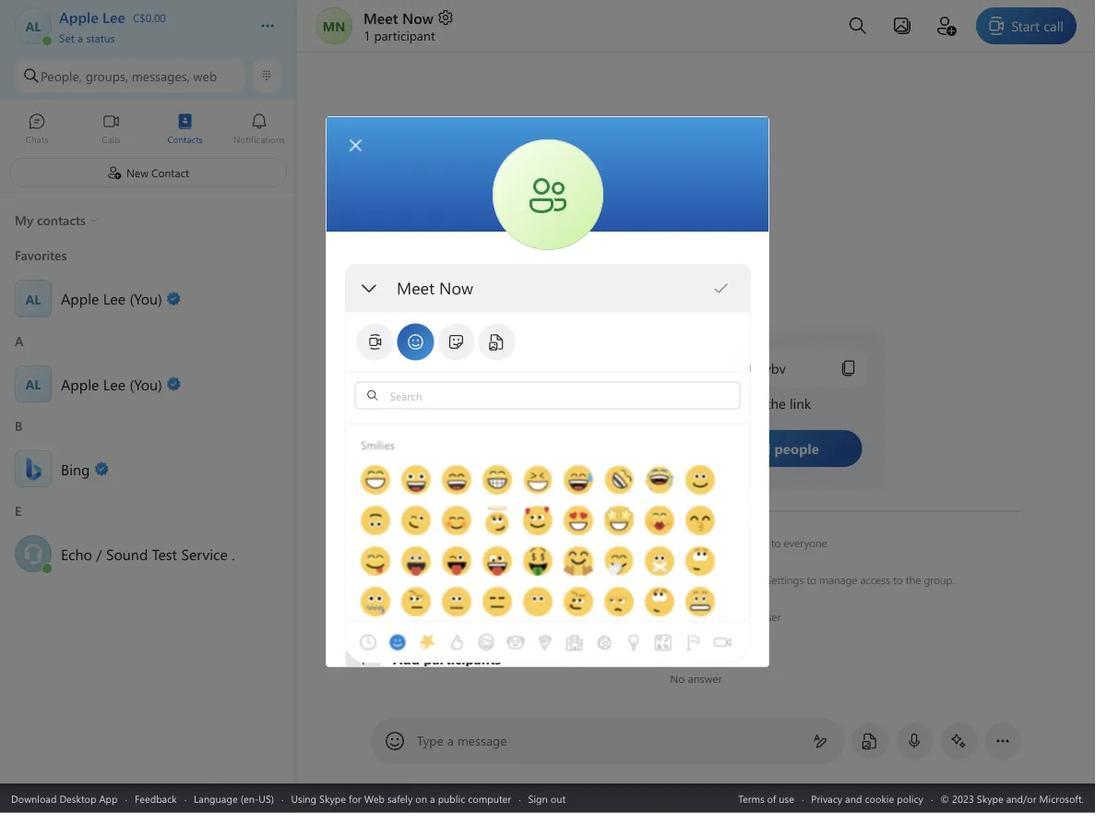 Task type: locate. For each thing, give the bounding box(es) containing it.
apple lee (you) for favorites group
[[61, 289, 162, 308]]

using skype for web safely on a public computer
[[291, 792, 512, 806]]

Search text field
[[385, 387, 735, 404]]

(you) up b group
[[130, 374, 162, 394]]

(you) inside favorites group
[[130, 289, 162, 308]]

2 (you) from the top
[[130, 374, 162, 394]]

meet
[[364, 7, 398, 27]]

app
[[99, 792, 118, 806]]

tab list down this
[[353, 596, 767, 688]]

role
[[728, 609, 746, 624]]

None text field
[[396, 277, 712, 298]]

lee left has
[[596, 536, 612, 550]]

language (en-us) link
[[194, 792, 274, 806]]

the left "group."
[[906, 572, 922, 587]]

tab list
[[0, 104, 296, 155], [355, 322, 736, 362], [353, 596, 767, 688]]

sign
[[529, 792, 548, 806]]

use
[[780, 792, 795, 806]]

1 (you) from the top
[[130, 289, 162, 308]]

download
[[11, 792, 57, 806]]

1 vertical spatial (you)
[[130, 374, 162, 394]]

privacy and cookie policy link
[[812, 792, 924, 806]]

0 vertical spatial the
[[664, 536, 679, 550]]

us)
[[259, 792, 274, 806]]

group.
[[925, 572, 955, 587]]

(you) up a group
[[130, 289, 162, 308]]

lee left enabled on the left of page
[[469, 572, 485, 587]]

Type a message text field
[[418, 732, 799, 751]]

service
[[181, 544, 228, 564]]

0 vertical spatial (you)
[[130, 289, 162, 308]]

tab list up search text field
[[355, 322, 736, 362]]

(you) inside a group
[[130, 374, 162, 394]]

user
[[762, 609, 782, 624]]

sound
[[106, 544, 148, 564]]

feedback
[[135, 792, 177, 806]]

tab list down messages,
[[0, 104, 296, 155]]

to right go
[[721, 572, 731, 587]]

created
[[509, 316, 549, 331]]

lee
[[103, 289, 126, 308], [103, 374, 126, 394], [596, 536, 612, 550], [469, 572, 485, 587], [642, 609, 659, 624]]

meet now
[[364, 7, 434, 27]]

apple for updated their role to user
[[612, 609, 639, 624]]

apple inside a group
[[61, 374, 99, 394]]

using
[[646, 572, 672, 587]]

enabled
[[488, 572, 526, 587]]

type
[[417, 732, 444, 749]]

lee up a group
[[103, 289, 126, 308]]

language (en-us)
[[194, 792, 274, 806]]

1 vertical spatial the
[[906, 572, 922, 587]]

apple lee (you) inside favorites group
[[61, 289, 162, 308]]

set
[[59, 30, 75, 45]]

a right "on"
[[430, 792, 435, 806]]

0 vertical spatial tab list
[[0, 104, 296, 155]]

(you) for favorites group
[[130, 289, 162, 308]]

apple lee has made the chat history visible to everyone
[[565, 536, 828, 550]]

settings
[[766, 572, 804, 587]]

cookie
[[866, 792, 895, 806]]

to right visible
[[772, 536, 781, 550]]

1 vertical spatial apple lee (you)
[[61, 374, 162, 394]]

1 apple lee (you) from the top
[[61, 289, 162, 308]]

using skype for web safely on a public computer link
[[291, 792, 512, 806]]

download desktop app
[[11, 792, 118, 806]]

safely
[[388, 792, 413, 806]]

status
[[86, 30, 115, 45]]

e group
[[0, 496, 296, 581]]

apple lee updated their role to user
[[612, 609, 782, 624]]

a
[[78, 30, 83, 45], [674, 572, 680, 587], [448, 732, 454, 749], [430, 792, 435, 806]]

apple lee (you) up b group
[[61, 374, 162, 394]]

privacy
[[812, 792, 843, 806]]

group
[[734, 572, 764, 587]]

apple
[[61, 289, 99, 308], [61, 374, 99, 394], [565, 536, 593, 550], [438, 572, 466, 587], [612, 609, 639, 624]]

everyone
[[784, 536, 828, 550]]

favorites group
[[0, 241, 296, 326]]

messages,
[[132, 67, 190, 84]]

apple for has made the chat history visible to everyone
[[565, 536, 593, 550]]

to
[[772, 536, 781, 550], [721, 572, 731, 587], [807, 572, 817, 587], [894, 572, 904, 587], [749, 609, 759, 624]]

lee up b group
[[103, 374, 126, 394]]

terms
[[739, 792, 765, 806]]

terms of use link
[[739, 792, 795, 806]]

apple lee (you) up a group
[[61, 289, 162, 308]]

0 vertical spatial apple lee (you)
[[61, 289, 162, 308]]

the left chat
[[664, 536, 679, 550]]

a right the set
[[78, 30, 83, 45]]

to right access
[[894, 572, 904, 587]]

on
[[416, 792, 428, 806]]

download desktop app link
[[11, 792, 118, 806]]

has
[[615, 536, 631, 550]]

apple lee (you) for a group
[[61, 374, 162, 394]]

Share group via link checkbox
[[705, 347, 751, 389]]

sign out link
[[529, 792, 566, 806]]

apple lee (you) inside a group
[[61, 374, 162, 394]]

web
[[364, 792, 385, 806]]

web
[[193, 67, 217, 84]]

chat
[[682, 536, 702, 550]]

joining
[[528, 572, 561, 587]]

the
[[664, 536, 679, 550], [906, 572, 922, 587]]

a inside button
[[78, 30, 83, 45]]

(you)
[[130, 289, 162, 308], [130, 374, 162, 394]]

their
[[704, 609, 725, 624]]

lee inside favorites group
[[103, 289, 126, 308]]

you
[[568, 316, 587, 331]]

lee for updated their role to user
[[642, 609, 659, 624]]

0 horizontal spatial the
[[664, 536, 679, 550]]

to right settings
[[807, 572, 817, 587]]

created by you
[[509, 316, 587, 331]]

manage
[[820, 572, 858, 587]]

2 apple lee (you) from the top
[[61, 374, 162, 394]]

now
[[403, 7, 434, 27]]

lee left updated
[[642, 609, 659, 624]]

apple lee (you)
[[61, 289, 162, 308], [61, 374, 162, 394]]

(you) for a group
[[130, 374, 162, 394]]



Task type: describe. For each thing, give the bounding box(es) containing it.
computer
[[468, 792, 512, 806]]

sign out
[[529, 792, 566, 806]]

/
[[96, 544, 102, 564]]

made
[[634, 536, 661, 550]]

out
[[551, 792, 566, 806]]

people,
[[41, 67, 82, 84]]

a left 'link.'
[[674, 572, 680, 587]]

policy
[[898, 792, 924, 806]]

echo / sound test service .
[[61, 544, 235, 564]]

set a status
[[59, 30, 115, 45]]

conversation
[[583, 572, 643, 587]]

lee for enabled joining this conversation using a link. go to group settings to manage access to the group.
[[469, 572, 485, 587]]

access
[[861, 572, 891, 587]]

feedback link
[[135, 792, 177, 806]]

meet now button
[[364, 7, 455, 27]]

this
[[564, 572, 580, 587]]

.
[[232, 544, 235, 564]]

updated
[[661, 609, 701, 624]]

a group
[[0, 326, 296, 411]]

1 horizontal spatial the
[[906, 572, 922, 587]]

link.
[[683, 572, 702, 587]]

desktop
[[59, 792, 96, 806]]

to right role
[[749, 609, 759, 624]]

go
[[705, 572, 718, 587]]

lee inside a group
[[103, 374, 126, 394]]

apple lee enabled joining this conversation using a link. go to group settings to manage access to the group.
[[438, 572, 955, 587]]

using
[[291, 792, 317, 806]]

apple inside favorites group
[[61, 289, 99, 308]]

and
[[846, 792, 863, 806]]

language
[[194, 792, 238, 806]]

privacy and cookie policy
[[812, 792, 924, 806]]

by
[[552, 316, 565, 331]]

type a message
[[417, 732, 507, 749]]

people, groups, messages, web
[[41, 67, 217, 84]]

test
[[152, 544, 177, 564]]

2 vertical spatial tab list
[[353, 596, 767, 688]]

b group
[[0, 411, 296, 496]]

a right the type
[[448, 732, 454, 749]]

message
[[458, 732, 507, 749]]

(en-
[[241, 792, 259, 806]]

bing
[[61, 459, 90, 479]]

groups,
[[86, 67, 128, 84]]

history
[[705, 536, 737, 550]]

skype
[[320, 792, 346, 806]]

of
[[768, 792, 777, 806]]

lee for has made the chat history visible to everyone
[[596, 536, 612, 550]]

terms of use
[[739, 792, 795, 806]]

apple for enabled joining this conversation using a link. go to group settings to manage access to the group.
[[438, 572, 466, 587]]

public
[[438, 792, 466, 806]]

for
[[349, 792, 362, 806]]

people, groups, messages, web button
[[15, 59, 245, 92]]

set a status button
[[59, 26, 242, 45]]

1 vertical spatial tab list
[[355, 322, 736, 362]]

visible
[[740, 536, 769, 550]]

echo
[[61, 544, 92, 564]]



Task type: vqa. For each thing, say whether or not it's contained in the screenshot.
with within Share the invite with anyone even if they aren't on Skype. No sign ups or downloads required.
no



